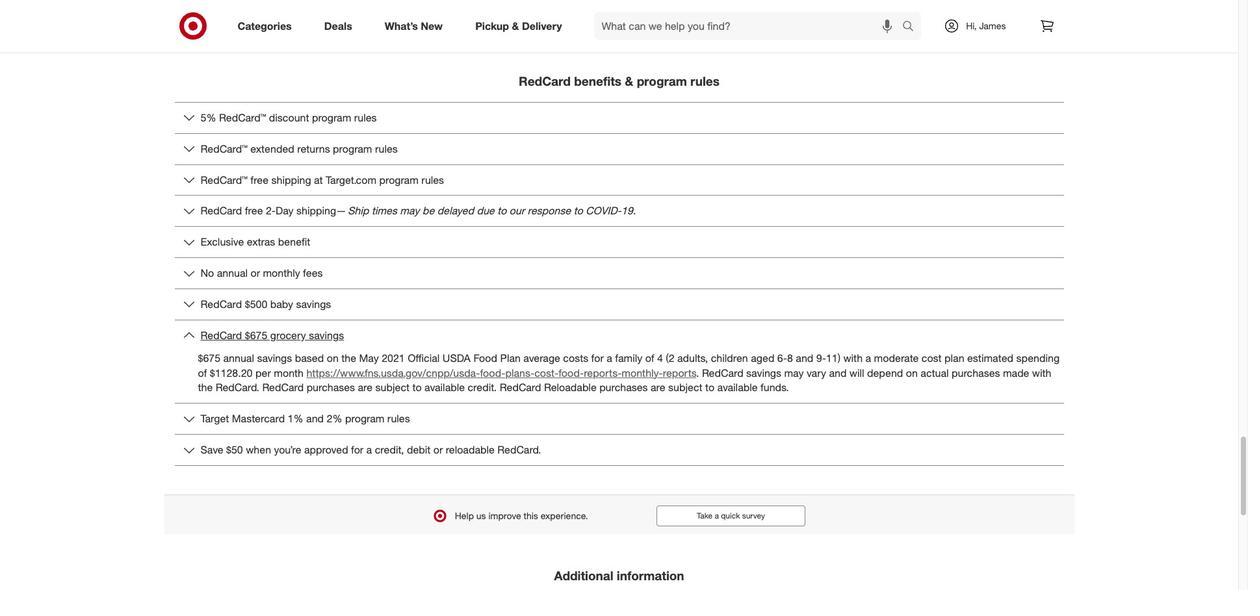 Task type: vqa. For each thing, say whether or not it's contained in the screenshot.
BASED
yes



Task type: describe. For each thing, give the bounding box(es) containing it.
plans-
[[506, 367, 535, 380]]

redcard $675 grocery savings button
[[175, 321, 1065, 351]]

savings up "based"
[[309, 329, 344, 342]]

estimated
[[968, 352, 1014, 365]]

extended
[[251, 142, 295, 155]]

redcard™ for free
[[201, 173, 248, 186]]

no annual or monthly fees button
[[175, 258, 1065, 289]]

redcard™ free shipping at target.com program rules
[[201, 173, 444, 186]]

program for returns
[[333, 142, 372, 155]]

0 horizontal spatial may
[[400, 205, 420, 218]]

deals
[[324, 19, 352, 32]]

categories
[[238, 19, 292, 32]]

rules for redcard benefits & program rules
[[691, 74, 720, 89]]

5% redcard™ discount program rules button
[[175, 103, 1065, 133]]

actual
[[921, 367, 949, 380]]

ship
[[348, 205, 369, 218]]

adults,
[[678, 352, 709, 365]]

additional
[[555, 569, 614, 584]]

0 horizontal spatial purchases
[[307, 382, 355, 395]]

vary
[[807, 367, 827, 380]]

search button
[[897, 12, 929, 43]]

redcard up exclusive on the left top of the page
[[201, 205, 242, 218]]

may
[[359, 352, 379, 365]]

redcard™ extended returns program rules button
[[175, 134, 1065, 164]]

pickup & delivery link
[[465, 12, 579, 40]]

per
[[256, 367, 271, 380]]

5% redcard™ discount program rules
[[201, 111, 377, 124]]

benefit
[[278, 236, 311, 249]]

at
[[314, 173, 323, 186]]

2 food- from the left
[[559, 367, 584, 380]]

exclusive extras benefit
[[201, 236, 311, 249]]

may inside . redcard savings may vary and will depend on actual purchases made with the redcard. redcard purchases are subject to available credit. redcard reloadable purchases are subject to available funds.
[[785, 367, 804, 380]]

What can we help you find? suggestions appear below search field
[[594, 12, 906, 40]]

monthly-
[[622, 367, 663, 380]]

redcard free 2-day shipping — ship times may be delayed due to our response to covid-19.
[[201, 205, 636, 218]]

hi,
[[967, 20, 977, 31]]

19.
[[622, 205, 636, 218]]

additional information
[[555, 569, 685, 584]]

no
[[201, 267, 214, 280]]

redcard™ free shipping at target.com program rules button
[[175, 165, 1065, 195]]

categories link
[[227, 12, 308, 40]]

target mastercard 1% and 2% program rules
[[201, 413, 410, 426]]

1 are from the left
[[358, 382, 373, 395]]

9-
[[817, 352, 827, 365]]

1 available from the left
[[425, 382, 465, 395]]

target mastercard 1% and 2% program rules button
[[175, 404, 1065, 435]]

and inside . redcard savings may vary and will depend on actual purchases made with the redcard. redcard purchases are subject to available credit. redcard reloadable purchases are subject to available funds.
[[830, 367, 847, 380]]

program for discount
[[312, 111, 351, 124]]

reloadable
[[446, 444, 495, 457]]

redcard. inside dropdown button
[[498, 444, 542, 457]]

deals link
[[313, 12, 369, 40]]

the inside $675 annual savings based on the may 2021 official usda food plan average costs for a family of 4 (2 adults, children aged 6-8 and 9-11) with a moderate cost plan estimated spending of $1128.20 per month
[[342, 352, 356, 365]]

1 vertical spatial shipping
[[297, 205, 336, 218]]

pickup & delivery
[[476, 19, 562, 32]]

approved
[[304, 444, 348, 457]]

covid-
[[586, 205, 622, 218]]

cost-
[[535, 367, 559, 380]]

made
[[1004, 367, 1030, 380]]

quick
[[722, 511, 740, 521]]

savings inside $675 annual savings based on the may 2021 official usda food plan average costs for a family of 4 (2 adults, children aged 6-8 and 9-11) with a moderate cost plan estimated spending of $1128.20 per month
[[257, 352, 292, 365]]

1 vertical spatial &
[[625, 74, 634, 89]]

$675 annual savings based on the may 2021 official usda food plan average costs for a family of 4 (2 adults, children aged 6-8 and 9-11) with a moderate cost plan estimated spending of $1128.20 per month
[[198, 352, 1060, 380]]

children
[[711, 352, 749, 365]]

benefits
[[575, 74, 622, 89]]

reloadable
[[544, 382, 597, 395]]

redcard $500 baby savings
[[201, 298, 331, 311]]

take a quick survey button
[[657, 506, 806, 527]]

1 food- from the left
[[480, 367, 506, 380]]

monthly
[[263, 267, 300, 280]]

improve
[[489, 511, 521, 522]]

usda
[[443, 352, 471, 365]]

and inside dropdown button
[[306, 413, 324, 426]]

redcard benefits & program rules
[[519, 74, 720, 89]]

when
[[246, 444, 271, 457]]

0 vertical spatial redcard™
[[219, 111, 266, 124]]

a up depend
[[866, 352, 872, 365]]

average
[[524, 352, 561, 365]]

8
[[788, 352, 794, 365]]

1 subject from the left
[[376, 382, 410, 395]]

(2
[[666, 352, 675, 365]]

redcard™ for extended
[[201, 142, 248, 155]]

no annual or monthly fees
[[201, 267, 323, 280]]

help us improve this experience.
[[455, 511, 588, 522]]

shipping inside dropdown button
[[272, 173, 311, 186]]

returns
[[297, 142, 330, 155]]

redcard down month
[[262, 382, 304, 395]]

5%
[[201, 111, 216, 124]]

or inside 'dropdown button'
[[251, 267, 260, 280]]

you're
[[274, 444, 301, 457]]

or inside dropdown button
[[434, 444, 443, 457]]

exclusive extras benefit button
[[175, 227, 1065, 258]]

a up "reports-"
[[607, 352, 613, 365]]

rules inside target mastercard 1% and 2% program rules dropdown button
[[388, 413, 410, 426]]

redcard. inside . redcard savings may vary and will depend on actual purchases made with the redcard. redcard purchases are subject to available credit. redcard reloadable purchases are subject to available funds.
[[216, 382, 260, 395]]

to left our
[[498, 205, 507, 218]]

on inside $675 annual savings based on the may 2021 official usda food plan average costs for a family of 4 (2 adults, children aged 6-8 and 9-11) with a moderate cost plan estimated spending of $1128.20 per month
[[327, 352, 339, 365]]

2021
[[382, 352, 405, 365]]

—
[[336, 205, 345, 218]]

rules for 5% redcard™ discount program rules
[[354, 111, 377, 124]]

help
[[455, 511, 474, 522]]

. redcard savings may vary and will depend on actual purchases made with the redcard. redcard purchases are subject to available credit. redcard reloadable purchases are subject to available funds.
[[198, 367, 1052, 395]]

.
[[697, 367, 700, 380]]

james
[[980, 20, 1007, 31]]

0 vertical spatial &
[[512, 19, 519, 32]]

times
[[372, 205, 397, 218]]

savings inside . redcard savings may vary and will depend on actual purchases made with the redcard. redcard purchases are subject to available credit. redcard reloadable purchases are subject to available funds.
[[747, 367, 782, 380]]

2 horizontal spatial purchases
[[952, 367, 1001, 380]]

due
[[477, 205, 495, 218]]

fees
[[303, 267, 323, 280]]

plan
[[501, 352, 521, 365]]

$675 inside dropdown button
[[245, 329, 268, 342]]

program up times
[[380, 173, 419, 186]]



Task type: locate. For each thing, give the bounding box(es) containing it.
2 vertical spatial and
[[306, 413, 324, 426]]

rules inside redcard™ free shipping at target.com program rules dropdown button
[[422, 173, 444, 186]]

savings down 'fees'
[[296, 298, 331, 311]]

program up 5% redcard™ discount program rules dropdown button
[[637, 74, 687, 89]]

food-
[[480, 367, 506, 380], [559, 367, 584, 380]]

1 vertical spatial redcard.
[[498, 444, 542, 457]]

for
[[592, 352, 604, 365], [351, 444, 364, 457]]

0 vertical spatial and
[[796, 352, 814, 365]]

a left "credit,"
[[367, 444, 372, 457]]

reports
[[663, 367, 697, 380]]

1 horizontal spatial of
[[646, 352, 655, 365]]

for up "reports-"
[[592, 352, 604, 365]]

depend
[[868, 367, 904, 380]]

save $50 when you're approved for a credit, debit or reloadable redcard. button
[[175, 435, 1065, 466]]

redcard left benefits
[[519, 74, 571, 89]]

0 vertical spatial or
[[251, 267, 260, 280]]

free for redcard
[[245, 205, 263, 218]]

1 vertical spatial for
[[351, 444, 364, 457]]

0 vertical spatial redcard.
[[216, 382, 260, 395]]

0 vertical spatial for
[[592, 352, 604, 365]]

0 vertical spatial annual
[[217, 267, 248, 280]]

rules for redcard™ extended returns program rules
[[375, 142, 398, 155]]

exclusive
[[201, 236, 244, 249]]

a inside dropdown button
[[367, 444, 372, 457]]

to
[[498, 205, 507, 218], [574, 205, 583, 218], [413, 382, 422, 395], [706, 382, 715, 395]]

redcard $675 grocery savings
[[201, 329, 344, 342]]

moderate
[[875, 352, 919, 365]]

annual for $675
[[223, 352, 254, 365]]

1 horizontal spatial food-
[[559, 367, 584, 380]]

discount
[[269, 111, 309, 124]]

redcard down no
[[201, 298, 242, 311]]

2%
[[327, 413, 343, 426]]

redcard. right the reloadable
[[498, 444, 542, 457]]

with inside $675 annual savings based on the may 2021 official usda food plan average costs for a family of 4 (2 adults, children aged 6-8 and 9-11) with a moderate cost plan estimated spending of $1128.20 per month
[[844, 352, 863, 365]]

available down usda
[[425, 382, 465, 395]]

funds.
[[761, 382, 790, 395]]

annual inside $675 annual savings based on the may 2021 official usda food plan average costs for a family of 4 (2 adults, children aged 6-8 and 9-11) with a moderate cost plan estimated spending of $1128.20 per month
[[223, 352, 254, 365]]

save $50 when you're approved for a credit, debit or reloadable redcard.
[[201, 444, 542, 457]]

and right 8
[[796, 352, 814, 365]]

0 vertical spatial $675
[[245, 329, 268, 342]]

rules
[[691, 74, 720, 89], [354, 111, 377, 124], [375, 142, 398, 155], [422, 173, 444, 186], [388, 413, 410, 426]]

food- up reloadable
[[559, 367, 584, 380]]

0 horizontal spatial the
[[198, 382, 213, 395]]

2 vertical spatial redcard™
[[201, 173, 248, 186]]

and right '1%'
[[306, 413, 324, 426]]

for inside dropdown button
[[351, 444, 364, 457]]

pickup
[[476, 19, 509, 32]]

1 horizontal spatial or
[[434, 444, 443, 457]]

subject
[[376, 382, 410, 395], [669, 382, 703, 395]]

1 horizontal spatial subject
[[669, 382, 703, 395]]

1 horizontal spatial redcard.
[[498, 444, 542, 457]]

0 horizontal spatial &
[[512, 19, 519, 32]]

based
[[295, 352, 324, 365]]

1 vertical spatial annual
[[223, 352, 254, 365]]

on inside . redcard savings may vary and will depend on actual purchases made with the redcard. redcard purchases are subject to available credit. redcard reloadable purchases are subject to available funds.
[[907, 367, 918, 380]]

to down adults,
[[706, 382, 715, 395]]

of left 4
[[646, 352, 655, 365]]

with down spending
[[1033, 367, 1052, 380]]

subject down reports
[[669, 382, 703, 395]]

target.com
[[326, 173, 377, 186]]

0 vertical spatial of
[[646, 352, 655, 365]]

savings up per
[[257, 352, 292, 365]]

program up target.com
[[333, 142, 372, 155]]

spending
[[1017, 352, 1060, 365]]

1 horizontal spatial purchases
[[600, 382, 648, 395]]

to left 'covid-'
[[574, 205, 583, 218]]

$675 inside $675 annual savings based on the may 2021 official usda food plan average costs for a family of 4 (2 adults, children aged 6-8 and 9-11) with a moderate cost plan estimated spending of $1128.20 per month
[[198, 352, 221, 365]]

0 horizontal spatial and
[[306, 413, 324, 426]]

with up will
[[844, 352, 863, 365]]

0 horizontal spatial food-
[[480, 367, 506, 380]]

costs
[[564, 352, 589, 365]]

annual right no
[[217, 267, 248, 280]]

program right 2% on the left bottom of page
[[345, 413, 385, 426]]

search
[[897, 21, 929, 34]]

purchases
[[952, 367, 1001, 380], [307, 382, 355, 395], [600, 382, 648, 395]]

0 vertical spatial the
[[342, 352, 356, 365]]

redcard up $1128.20
[[201, 329, 242, 342]]

1 horizontal spatial and
[[796, 352, 814, 365]]

may
[[400, 205, 420, 218], [785, 367, 804, 380]]

on right "based"
[[327, 352, 339, 365]]

1 horizontal spatial may
[[785, 367, 804, 380]]

1 horizontal spatial available
[[718, 382, 758, 395]]

1 horizontal spatial &
[[625, 74, 634, 89]]

1 horizontal spatial the
[[342, 352, 356, 365]]

aged
[[751, 352, 775, 365]]

0 vertical spatial free
[[251, 173, 269, 186]]

1 vertical spatial redcard™
[[201, 142, 248, 155]]

credit.
[[468, 382, 497, 395]]

program up returns
[[312, 111, 351, 124]]

0 horizontal spatial are
[[358, 382, 373, 395]]

target
[[201, 413, 229, 426]]

1 horizontal spatial $675
[[245, 329, 268, 342]]

0 horizontal spatial of
[[198, 367, 207, 380]]

free for redcard™
[[251, 173, 269, 186]]

0 horizontal spatial with
[[844, 352, 863, 365]]

are down may
[[358, 382, 373, 395]]

purchases down $675 annual savings based on the may 2021 official usda food plan average costs for a family of 4 (2 adults, children aged 6-8 and 9-11) with a moderate cost plan estimated spending of $1128.20 per month
[[600, 382, 648, 395]]

2 available from the left
[[718, 382, 758, 395]]

the inside . redcard savings may vary and will depend on actual purchases made with the redcard. redcard purchases are subject to available credit. redcard reloadable purchases are subject to available funds.
[[198, 382, 213, 395]]

annual
[[217, 267, 248, 280], [223, 352, 254, 365]]

& right the pickup
[[512, 19, 519, 32]]

redcard. down $1128.20
[[216, 382, 260, 395]]

1 vertical spatial may
[[785, 367, 804, 380]]

1 vertical spatial the
[[198, 382, 213, 395]]

2-
[[266, 205, 276, 218]]

11)
[[827, 352, 841, 365]]

0 horizontal spatial for
[[351, 444, 364, 457]]

1 vertical spatial or
[[434, 444, 443, 457]]

savings down aged
[[747, 367, 782, 380]]

1 vertical spatial free
[[245, 205, 263, 218]]

2 horizontal spatial and
[[830, 367, 847, 380]]

what's new
[[385, 19, 443, 32]]

free up 2-
[[251, 173, 269, 186]]

2 subject from the left
[[669, 382, 703, 395]]

annual up $1128.20
[[223, 352, 254, 365]]

food- down food
[[480, 367, 506, 380]]

our
[[510, 205, 525, 218]]

redcard™ up exclusive on the left top of the page
[[201, 173, 248, 186]]

program inside dropdown button
[[333, 142, 372, 155]]

response
[[528, 205, 571, 218]]

what's
[[385, 19, 418, 32]]

what's new link
[[374, 12, 459, 40]]

and inside $675 annual savings based on the may 2021 official usda food plan average costs for a family of 4 (2 adults, children aged 6-8 and 9-11) with a moderate cost plan estimated spending of $1128.20 per month
[[796, 352, 814, 365]]

for inside $675 annual savings based on the may 2021 official usda food plan average costs for a family of 4 (2 adults, children aged 6-8 and 9-11) with a moderate cost plan estimated spending of $1128.20 per month
[[592, 352, 604, 365]]

the down $1128.20
[[198, 382, 213, 395]]

rules inside 5% redcard™ discount program rules dropdown button
[[354, 111, 377, 124]]

1 horizontal spatial for
[[592, 352, 604, 365]]

annual for no
[[217, 267, 248, 280]]

4
[[658, 352, 663, 365]]

1%
[[288, 413, 304, 426]]

the left may
[[342, 352, 356, 365]]

0 vertical spatial may
[[400, 205, 420, 218]]

redcard $500 baby savings button
[[175, 289, 1065, 320]]

take a quick survey
[[697, 511, 766, 521]]

shipping left the at
[[272, 173, 311, 186]]

free left 2-
[[245, 205, 263, 218]]

0 horizontal spatial redcard.
[[216, 382, 260, 395]]

0 horizontal spatial available
[[425, 382, 465, 395]]

may down 8
[[785, 367, 804, 380]]

of left $1128.20
[[198, 367, 207, 380]]

survey
[[743, 511, 766, 521]]

us
[[477, 511, 486, 522]]

1 vertical spatial of
[[198, 367, 207, 380]]

delayed
[[438, 205, 474, 218]]

redcard™ extended returns program rules
[[201, 142, 398, 155]]

be
[[423, 205, 435, 218]]

shipping down the at
[[297, 205, 336, 218]]

0 vertical spatial shipping
[[272, 173, 311, 186]]

a inside button
[[715, 511, 719, 521]]

redcard™ down "5%"
[[201, 142, 248, 155]]

take
[[697, 511, 713, 521]]

baby
[[270, 298, 293, 311]]

purchases down estimated
[[952, 367, 1001, 380]]

1 vertical spatial and
[[830, 367, 847, 380]]

0 vertical spatial with
[[844, 352, 863, 365]]

2 are from the left
[[651, 382, 666, 395]]

$1128.20
[[210, 367, 253, 380]]

1 horizontal spatial on
[[907, 367, 918, 380]]

and down 11)
[[830, 367, 847, 380]]

https://www.fns.usda.gov/cnpp/usda-food-plans-cost-food-reports-monthly-reports link
[[307, 367, 697, 380]]

redcard
[[519, 74, 571, 89], [201, 205, 242, 218], [201, 298, 242, 311], [201, 329, 242, 342], [702, 367, 744, 380], [262, 382, 304, 395], [500, 382, 542, 395]]

a right take
[[715, 511, 719, 521]]

1 horizontal spatial are
[[651, 382, 666, 395]]

information
[[617, 569, 685, 584]]

redcard down children on the bottom
[[702, 367, 744, 380]]

6-
[[778, 352, 788, 365]]

may left the be
[[400, 205, 420, 218]]

$675 down $500
[[245, 329, 268, 342]]

redcard™ inside dropdown button
[[201, 142, 248, 155]]

official
[[408, 352, 440, 365]]

1 vertical spatial with
[[1033, 367, 1052, 380]]

available
[[425, 382, 465, 395], [718, 382, 758, 395]]

subject down https://www.fns.usda.gov/cnpp/usda-
[[376, 382, 410, 395]]

on down moderate
[[907, 367, 918, 380]]

food
[[474, 352, 498, 365]]

free inside dropdown button
[[251, 173, 269, 186]]

redcard™ right "5%"
[[219, 111, 266, 124]]

month
[[274, 367, 304, 380]]

0 vertical spatial on
[[327, 352, 339, 365]]

0 horizontal spatial $675
[[198, 352, 221, 365]]

or left monthly
[[251, 267, 260, 280]]

available down children on the bottom
[[718, 382, 758, 395]]

program for &
[[637, 74, 687, 89]]

debit
[[407, 444, 431, 457]]

$675
[[245, 329, 268, 342], [198, 352, 221, 365]]

to down https://www.fns.usda.gov/cnpp/usda-
[[413, 382, 422, 395]]

reports-
[[584, 367, 622, 380]]

with
[[844, 352, 863, 365], [1033, 367, 1052, 380]]

delivery
[[522, 19, 562, 32]]

credit,
[[375, 444, 404, 457]]

0 horizontal spatial on
[[327, 352, 339, 365]]

program
[[637, 74, 687, 89], [312, 111, 351, 124], [333, 142, 372, 155], [380, 173, 419, 186], [345, 413, 385, 426]]

or right debit
[[434, 444, 443, 457]]

1 vertical spatial $675
[[198, 352, 221, 365]]

are down monthly-
[[651, 382, 666, 395]]

$675 up $1128.20
[[198, 352, 221, 365]]

1 horizontal spatial with
[[1033, 367, 1052, 380]]

redcard down plans-
[[500, 382, 542, 395]]

a
[[607, 352, 613, 365], [866, 352, 872, 365], [367, 444, 372, 457], [715, 511, 719, 521]]

with inside . redcard savings may vary and will depend on actual purchases made with the redcard. redcard purchases are subject to available credit. redcard reloadable purchases are subject to available funds.
[[1033, 367, 1052, 380]]

purchases up 2% on the left bottom of page
[[307, 382, 355, 395]]

0 horizontal spatial or
[[251, 267, 260, 280]]

rules inside redcard™ extended returns program rules dropdown button
[[375, 142, 398, 155]]

https://www.fns.usda.gov/cnpp/usda-
[[307, 367, 480, 380]]

annual inside 'dropdown button'
[[217, 267, 248, 280]]

for right approved
[[351, 444, 364, 457]]

1 vertical spatial on
[[907, 367, 918, 380]]

0 horizontal spatial subject
[[376, 382, 410, 395]]

extras
[[247, 236, 275, 249]]

& right benefits
[[625, 74, 634, 89]]

https://www.fns.usda.gov/cnpp/usda-food-plans-cost-food-reports-monthly-reports
[[307, 367, 697, 380]]



